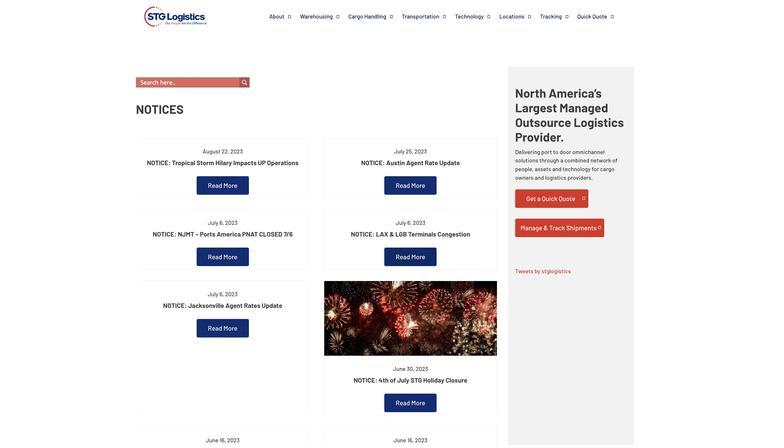 Task type: vqa. For each thing, say whether or not it's contained in the screenshot.
NOTICE: Tropical Storm Hilary Impacts UP Operations
yes



Task type: locate. For each thing, give the bounding box(es) containing it.
1 16, from the left
[[220, 437, 226, 444]]

read more link for rate
[[385, 176, 437, 195]]

1 vertical spatial quick
[[542, 195, 558, 202]]

notice: lax
[[351, 230, 388, 238]]

of up cargo
[[613, 157, 618, 164]]

a down door
[[561, 157, 564, 164]]

stg usa image
[[142, 0, 209, 35]]

read more for –
[[208, 253, 238, 261]]

july 6, 2023 for terminals
[[396, 219, 426, 226]]

july up jacksonville
[[208, 291, 218, 298]]

1 horizontal spatial of
[[613, 157, 618, 164]]

0 vertical spatial a
[[561, 157, 564, 164]]

quote inside get a quick quote link
[[559, 195, 576, 202]]

1 vertical spatial notice:
[[163, 302, 187, 309]]

16,
[[220, 437, 226, 444], [407, 437, 414, 444]]

july 6, 2023
[[208, 219, 238, 226], [396, 219, 426, 226], [208, 291, 238, 298]]

0 horizontal spatial &
[[390, 230, 394, 238]]

6, up notice: lax & lgb terminals congestion
[[407, 219, 412, 226]]

read more down notice: lax & lgb terminals congestion
[[396, 253, 425, 261]]

tweets
[[515, 268, 534, 275]]

1 horizontal spatial quick
[[578, 13, 592, 20]]

read more down notice: jacksonville agent rates update
[[208, 324, 238, 332]]

0 horizontal spatial a
[[537, 195, 541, 202]]

more down notice: austin agent rate update
[[411, 181, 425, 189]]

0 vertical spatial of
[[613, 157, 618, 164]]

agent left rates
[[225, 302, 243, 309]]

more down hilary
[[224, 181, 238, 189]]

1 vertical spatial of
[[390, 376, 396, 384]]

notice: tropical
[[147, 159, 195, 166]]

read more link for july
[[385, 394, 437, 413]]

july up lgb
[[396, 219, 406, 226]]

notice: njmt – ports america pnat closed 7/6
[[153, 230, 293, 238]]

read more link down notice: jacksonville agent rates update
[[197, 319, 249, 338]]

read more link down "notice: njmt – ports america pnat closed 7/6"
[[197, 248, 249, 266]]

june
[[393, 366, 406, 372], [206, 437, 218, 444], [394, 437, 406, 444]]

more down america at bottom
[[224, 253, 238, 261]]

update right rate
[[439, 159, 460, 166]]

6,
[[220, 219, 224, 226], [407, 219, 412, 226], [220, 291, 224, 298]]

delivering port to door omnichannel solutions through a combined network of people, assets and technology for cargo owners and logistics providers.
[[515, 148, 618, 181]]

6, for rates
[[220, 291, 224, 298]]

rates
[[244, 302, 260, 309]]

1 horizontal spatial and
[[553, 166, 562, 173]]

july 6, 2023 up notice: lax & lgb terminals congestion
[[396, 219, 426, 226]]

stglogistics
[[542, 268, 571, 275]]

agent down july 25, 2023 at the right of page
[[406, 159, 424, 166]]

quick quote link
[[578, 13, 623, 20]]

july left 25,
[[394, 148, 405, 155]]

cargo handling link
[[349, 13, 402, 20]]

read more link
[[197, 176, 249, 195], [385, 176, 437, 195], [197, 248, 249, 266], [385, 248, 437, 266], [197, 319, 249, 338], [385, 394, 437, 413]]

read down lgb
[[396, 253, 410, 261]]

more for stg
[[411, 399, 425, 407]]

2023 for rates
[[225, 291, 238, 298]]

north america's largest managed outsource logistics provider.
[[515, 85, 624, 144]]

of down the june 30, 2023 in the right of the page
[[390, 376, 396, 384]]

1 horizontal spatial june 16, 2023
[[394, 437, 428, 444]]

about
[[269, 13, 284, 20]]

more down notice: jacksonville agent rates update
[[224, 324, 238, 332]]

2023 for update
[[415, 148, 427, 155]]

read more for lgb
[[396, 253, 425, 261]]

read more link down notice: austin agent rate update
[[385, 176, 437, 195]]

and
[[553, 166, 562, 173], [535, 174, 544, 181]]

july
[[394, 148, 405, 155], [208, 219, 218, 226], [396, 219, 406, 226], [208, 291, 218, 298], [397, 376, 409, 384]]

of
[[613, 157, 618, 164], [390, 376, 396, 384]]

june 16, 2023
[[206, 437, 240, 444], [394, 437, 428, 444]]

closed
[[259, 230, 282, 238]]

2023
[[231, 148, 243, 155], [415, 148, 427, 155], [225, 219, 238, 226], [413, 219, 426, 226], [225, 291, 238, 298], [416, 366, 428, 372], [227, 437, 240, 444], [415, 437, 428, 444]]

owners
[[515, 174, 534, 181]]

1 horizontal spatial quote
[[593, 13, 607, 20]]

quick
[[578, 13, 592, 20], [542, 195, 558, 202]]

get a quick quote link
[[515, 189, 589, 208]]

june 30, 2023
[[393, 366, 428, 372]]

locations link
[[500, 13, 540, 20]]

warehousing
[[300, 13, 333, 20]]

america's
[[549, 85, 602, 100]]

read more link down the notice: tropical storm hilary impacts up operations
[[197, 176, 249, 195]]

more for impacts
[[224, 181, 238, 189]]

quick quote
[[578, 13, 607, 20]]

operations
[[267, 159, 299, 166]]

read more for hilary
[[208, 181, 238, 189]]

agent
[[406, 159, 424, 166], [225, 302, 243, 309]]

0 vertical spatial quote
[[593, 13, 607, 20]]

more for terminals
[[411, 253, 425, 261]]

impacts
[[233, 159, 257, 166]]

read more link for lgb
[[385, 248, 437, 266]]

july 6, 2023 up notice: jacksonville agent rates update
[[208, 291, 238, 298]]

1 vertical spatial agent
[[225, 302, 243, 309]]

0 horizontal spatial update
[[262, 302, 282, 309]]

about link
[[269, 13, 300, 20]]

0 vertical spatial update
[[439, 159, 460, 166]]

read more down notice: austin agent rate update
[[396, 181, 425, 189]]

a right get
[[537, 195, 541, 202]]

delivering
[[515, 148, 540, 155]]

more for rates
[[224, 324, 238, 332]]

1 horizontal spatial &
[[544, 224, 548, 232]]

notice: for notice: njmt – ports america pnat closed 7/6
[[153, 230, 177, 238]]

holiday
[[423, 376, 444, 384]]

provider.
[[515, 129, 564, 144]]

port
[[542, 148, 552, 155]]

read more for july
[[396, 399, 425, 407]]

more down stg
[[411, 399, 425, 407]]

0 horizontal spatial 16,
[[220, 437, 226, 444]]

notice: jacksonville agent rates update
[[163, 302, 282, 309]]

1 horizontal spatial 16,
[[407, 437, 414, 444]]

1 horizontal spatial update
[[439, 159, 460, 166]]

and down the 'assets'
[[535, 174, 544, 181]]

read more link down notice: 4th of july stg holiday closure
[[385, 394, 437, 413]]

manage & track shipments
[[521, 224, 597, 232]]

0 vertical spatial quick
[[578, 13, 592, 20]]

notice: austin agent rate update
[[361, 159, 460, 166]]

pnat
[[242, 230, 258, 238]]

Search form search field
[[141, 77, 238, 88]]

update
[[439, 159, 460, 166], [262, 302, 282, 309]]

6, up notice: jacksonville agent rates update
[[220, 291, 224, 298]]

read more link down notice: lax & lgb terminals congestion
[[385, 248, 437, 266]]

0 horizontal spatial and
[[535, 174, 544, 181]]

1 vertical spatial quote
[[559, 195, 576, 202]]

read more down notice: 4th of july stg holiday closure
[[396, 399, 425, 407]]

& left lgb
[[390, 230, 394, 238]]

a inside delivering port to door omnichannel solutions through a combined network of people, assets and technology for cargo owners and logistics providers.
[[561, 157, 564, 164]]

1 vertical spatial update
[[262, 302, 282, 309]]

6, up "notice: njmt – ports america pnat closed 7/6"
[[220, 219, 224, 226]]

read more for agent
[[208, 324, 238, 332]]

6, for ports
[[220, 219, 224, 226]]

read down the ports
[[208, 253, 222, 261]]

1 june 16, 2023 from the left
[[206, 437, 240, 444]]

read more down the notice: tropical storm hilary impacts up operations
[[208, 181, 238, 189]]

read down notice: jacksonville agent rates update
[[208, 324, 222, 332]]

1 horizontal spatial a
[[561, 157, 564, 164]]

tweets by stglogistics link
[[515, 268, 571, 275]]

read
[[208, 181, 222, 189], [396, 181, 410, 189], [208, 253, 222, 261], [396, 253, 410, 261], [208, 324, 222, 332], [396, 399, 410, 407]]

door
[[560, 148, 571, 155]]

0 vertical spatial agent
[[406, 159, 424, 166]]

0 vertical spatial notice:
[[153, 230, 177, 238]]

notices
[[136, 102, 184, 116]]

more
[[224, 181, 238, 189], [411, 181, 425, 189], [224, 253, 238, 261], [411, 253, 425, 261], [224, 324, 238, 332], [411, 399, 425, 407]]

more down terminals
[[411, 253, 425, 261]]

logistics
[[574, 115, 624, 129]]

a
[[561, 157, 564, 164], [537, 195, 541, 202]]

manage
[[521, 224, 543, 232]]

quote
[[593, 13, 607, 20], [559, 195, 576, 202]]

& left "track"
[[544, 224, 548, 232]]

0 horizontal spatial june 16, 2023
[[206, 437, 240, 444]]

and up logistics
[[553, 166, 562, 173]]

read down the notice: tropical storm hilary impacts up operations
[[208, 181, 222, 189]]

update right rates
[[262, 302, 282, 309]]

0 horizontal spatial quote
[[559, 195, 576, 202]]

read more link for agent
[[197, 319, 249, 338]]

july 6, 2023 up "notice: njmt – ports america pnat closed 7/6"
[[208, 219, 238, 226]]

&
[[544, 224, 548, 232], [390, 230, 394, 238]]

read more down "notice: njmt – ports america pnat closed 7/6"
[[208, 253, 238, 261]]

july for agent
[[394, 148, 405, 155]]

notice: austin
[[361, 159, 405, 166]]

1 horizontal spatial agent
[[406, 159, 424, 166]]

22,
[[222, 148, 229, 155]]

read for of
[[396, 399, 410, 407]]

tweets by stglogistics
[[515, 268, 571, 275]]

read down notice: austin agent rate update
[[396, 181, 410, 189]]

august
[[203, 148, 220, 155]]

read down notice: 4th of july stg holiday closure
[[396, 399, 410, 407]]

july up the ports
[[208, 219, 218, 226]]

2 16, from the left
[[407, 437, 414, 444]]



Task type: describe. For each thing, give the bounding box(es) containing it.
2023 for terminals
[[413, 219, 426, 226]]

stg
[[411, 376, 422, 384]]

1 vertical spatial and
[[535, 174, 544, 181]]

2023 for ports
[[225, 219, 238, 226]]

7/6
[[284, 230, 293, 238]]

july for njmt
[[208, 219, 218, 226]]

solutions through
[[515, 157, 559, 164]]

notice: for notice: jacksonville agent rates update
[[163, 302, 187, 309]]

read more link for –
[[197, 248, 249, 266]]

30,
[[407, 366, 415, 372]]

july left stg
[[397, 376, 409, 384]]

omnichannel
[[573, 148, 605, 155]]

2023 for impacts
[[231, 148, 243, 155]]

handling
[[364, 13, 386, 20]]

rate
[[425, 159, 438, 166]]

lgb
[[395, 230, 407, 238]]

0 horizontal spatial agent
[[225, 302, 243, 309]]

read for agent
[[396, 181, 410, 189]]

america
[[217, 230, 241, 238]]

july 6, 2023 for rates
[[208, 291, 238, 298]]

transportation link
[[402, 13, 455, 20]]

notice: lax & lgb terminals congestion
[[351, 230, 470, 238]]

read more for rate
[[396, 181, 425, 189]]

july 25, 2023
[[394, 148, 427, 155]]

manage & track shipments link
[[515, 219, 604, 237]]

terminals
[[408, 230, 436, 238]]

north
[[515, 85, 546, 100]]

& for track
[[544, 224, 548, 232]]

& for lgb
[[390, 230, 394, 238]]

technology for
[[563, 166, 599, 173]]

logistics
[[545, 174, 567, 181]]

warehousing link
[[300, 13, 349, 20]]

of inside delivering port to door omnichannel solutions through a combined network of people, assets and technology for cargo owners and logistics providers.
[[613, 157, 618, 164]]

tracking link
[[540, 13, 578, 20]]

1 vertical spatial a
[[537, 195, 541, 202]]

to
[[553, 148, 559, 155]]

read for jacksonville
[[208, 324, 222, 332]]

read for storm
[[208, 181, 222, 189]]

0 vertical spatial and
[[553, 166, 562, 173]]

combined
[[565, 157, 590, 164]]

6, for terminals
[[407, 219, 412, 226]]

cargo handling
[[349, 13, 386, 20]]

transportation
[[402, 13, 439, 20]]

ports
[[200, 230, 215, 238]]

25,
[[406, 148, 414, 155]]

hilary
[[216, 159, 232, 166]]

photo of fireworks display image
[[324, 281, 497, 356]]

outsource
[[515, 115, 571, 129]]

notice: 4th of july stg holiday closure
[[354, 376, 468, 384]]

more for ports
[[224, 253, 238, 261]]

quote inside quick quote link
[[593, 13, 607, 20]]

people,
[[515, 166, 534, 173]]

read for njmt
[[208, 253, 222, 261]]

cargo
[[600, 166, 615, 173]]

notice: 4th
[[354, 376, 389, 384]]

network
[[591, 157, 611, 164]]

august 22, 2023
[[203, 148, 243, 155]]

Search input search field
[[141, 77, 238, 88]]

by
[[535, 268, 541, 275]]

notice: tropical storm hilary impacts up operations
[[147, 159, 299, 166]]

tracking
[[540, 13, 562, 20]]

get a quick quote
[[526, 195, 576, 202]]

2023 for stg
[[416, 366, 428, 372]]

locations
[[500, 13, 525, 20]]

largest
[[515, 100, 557, 115]]

track
[[549, 224, 565, 232]]

providers.
[[568, 174, 593, 181]]

technology link
[[455, 13, 500, 20]]

2 june 16, 2023 from the left
[[394, 437, 428, 444]]

more for update
[[411, 181, 425, 189]]

july for &
[[396, 219, 406, 226]]

technology
[[455, 13, 484, 20]]

assets
[[535, 166, 551, 173]]

congestion
[[438, 230, 470, 238]]

july for jacksonville
[[208, 291, 218, 298]]

july 6, 2023 for ports
[[208, 219, 238, 226]]

up
[[258, 159, 266, 166]]

cargo
[[349, 13, 363, 20]]

shipments
[[567, 224, 597, 232]]

closure
[[446, 376, 468, 384]]

managed
[[560, 100, 608, 115]]

–
[[196, 230, 199, 238]]

0 horizontal spatial of
[[390, 376, 396, 384]]

0 horizontal spatial quick
[[542, 195, 558, 202]]

storm
[[197, 159, 214, 166]]

get
[[526, 195, 536, 202]]

jacksonville
[[188, 302, 224, 309]]

read more link for hilary
[[197, 176, 249, 195]]

njmt
[[178, 230, 194, 238]]

read for &
[[396, 253, 410, 261]]



